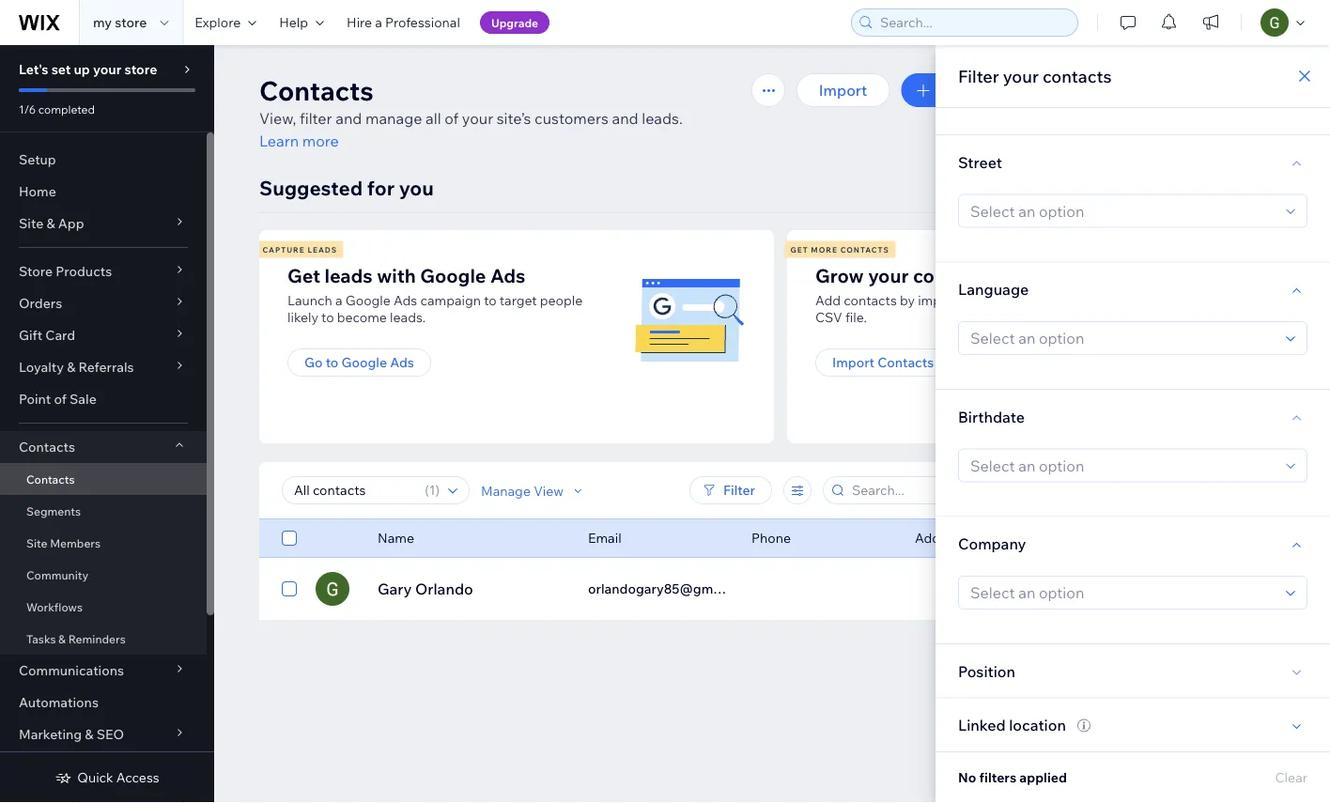 Task type: vqa. For each thing, say whether or not it's contained in the screenshot.
'Gary Orlando' image
yes



Task type: locate. For each thing, give the bounding box(es) containing it.
capture leads
[[263, 245, 337, 254]]

1 and from the left
[[336, 109, 362, 128]]

google up become
[[346, 292, 391, 309]]

go
[[304, 354, 323, 371]]

store
[[19, 263, 53, 280]]

0 vertical spatial site
[[19, 215, 43, 232]]

my
[[93, 14, 112, 31]]

of right 'all'
[[445, 109, 459, 128]]

1 vertical spatial google
[[346, 292, 391, 309]]

filter button
[[690, 476, 772, 505]]

get leads with google ads launch a google ads campaign to target people likely to become leads.
[[288, 264, 583, 326]]

3 select an option field from the top
[[965, 450, 1281, 482]]

search... field up address at the right bottom
[[847, 477, 1042, 504]]

of left "sale"
[[54, 391, 67, 407]]

birthdate
[[958, 407, 1025, 426]]

1 horizontal spatial of
[[445, 109, 459, 128]]

a right hire
[[375, 14, 382, 31]]

search... field up the filter your contacts
[[875, 9, 1072, 36]]

0 horizontal spatial filter
[[723, 482, 755, 498]]

location
[[1009, 716, 1066, 734]]

0 vertical spatial of
[[445, 109, 459, 128]]

automations link
[[0, 687, 207, 719]]

gary orlando image
[[316, 572, 350, 606]]

reminders
[[68, 632, 126, 646]]

leads. inside contacts view, filter and manage all of your site's customers and leads. learn more
[[642, 109, 683, 128]]

filter
[[958, 65, 999, 86], [723, 482, 755, 498]]

0 vertical spatial leads.
[[642, 109, 683, 128]]

0 horizontal spatial of
[[54, 391, 67, 407]]

site members
[[26, 536, 101, 550]]

street
[[958, 152, 1002, 171]]

0 vertical spatial store
[[115, 14, 147, 31]]

store right "my"
[[115, 14, 147, 31]]

manage view button
[[481, 482, 586, 499]]

with
[[377, 264, 416, 287]]

1 horizontal spatial contacts
[[1043, 65, 1112, 86]]

hire a professional
[[347, 14, 460, 31]]

leads. right customers
[[642, 109, 683, 128]]

grow
[[816, 264, 864, 287]]

store down "my store" on the left top of the page
[[124, 61, 157, 78]]

and
[[336, 109, 362, 128], [612, 109, 639, 128]]

list
[[986, 264, 1014, 287]]

and right customers
[[612, 109, 639, 128]]

csv
[[816, 309, 843, 326]]

google down become
[[342, 354, 387, 371]]

gift card
[[19, 327, 75, 343]]

Select an option field
[[965, 195, 1281, 227], [965, 322, 1281, 354], [965, 450, 1281, 482], [965, 577, 1281, 609]]

select an option field for street
[[965, 195, 1281, 227]]

1 select an option field from the top
[[965, 195, 1281, 227]]

1/6
[[19, 102, 36, 116]]

import for import
[[819, 81, 867, 100]]

app
[[58, 215, 84, 232]]

1 horizontal spatial filter
[[958, 65, 999, 86]]

leads
[[308, 245, 337, 254]]

contacts inside popup button
[[19, 439, 75, 455]]

linked location
[[958, 716, 1066, 734]]

site for site members
[[26, 536, 47, 550]]

likely
[[288, 309, 318, 326]]

seo
[[96, 726, 124, 743]]

ads down get leads with google ads launch a google ads campaign to target people likely to become leads.
[[390, 354, 414, 371]]

1 horizontal spatial leads.
[[642, 109, 683, 128]]

0 vertical spatial import
[[819, 81, 867, 100]]

google
[[420, 264, 486, 287], [346, 292, 391, 309], [342, 354, 387, 371]]

1 vertical spatial store
[[124, 61, 157, 78]]

contacts
[[1043, 65, 1112, 86], [844, 292, 897, 309]]

site down home
[[19, 215, 43, 232]]

2 vertical spatial google
[[342, 354, 387, 371]]

a down leads
[[335, 292, 343, 309]]

position
[[958, 662, 1016, 680]]

contacts
[[841, 245, 890, 254]]

import inside 'list'
[[832, 354, 875, 371]]

site inside dropdown button
[[19, 215, 43, 232]]

list containing get leads with google ads
[[256, 230, 1310, 443]]

to right go
[[326, 354, 339, 371]]

1 vertical spatial search... field
[[847, 477, 1042, 504]]

0 horizontal spatial contacts
[[844, 292, 897, 309]]

2 horizontal spatial a
[[1092, 292, 1099, 309]]

to down launch
[[321, 309, 334, 326]]

site's
[[497, 109, 531, 128]]

contacts inside button
[[878, 354, 934, 371]]

gmail
[[1037, 292, 1073, 309]]

members
[[50, 536, 101, 550]]

& right loyalty
[[67, 359, 76, 375]]

2 and from the left
[[612, 109, 639, 128]]

4 select an option field from the top
[[965, 577, 1281, 609]]

gift card button
[[0, 319, 207, 351]]

1/6 completed
[[19, 102, 95, 116]]

& left seo
[[85, 726, 94, 743]]

sidebar element
[[0, 45, 214, 803]]

contacts inside grow your contact list add contacts by importing them via gmail or a csv file.
[[844, 292, 897, 309]]

1 vertical spatial of
[[54, 391, 67, 407]]

0 horizontal spatial a
[[335, 292, 343, 309]]

2 vertical spatial ads
[[390, 354, 414, 371]]

gift
[[19, 327, 42, 343]]

site down segments
[[26, 536, 47, 550]]

a
[[375, 14, 382, 31], [335, 292, 343, 309], [1092, 292, 1099, 309]]

Search... field
[[875, 9, 1072, 36], [847, 477, 1042, 504]]

your inside sidebar element
[[93, 61, 121, 78]]

suggested
[[259, 175, 363, 200]]

marketing & seo
[[19, 726, 124, 743]]

filter up the street
[[958, 65, 999, 86]]

address
[[915, 530, 966, 546]]

a inside get leads with google ads launch a google ads campaign to target people likely to become leads.
[[335, 292, 343, 309]]

& for loyalty
[[67, 359, 76, 375]]

help button
[[268, 0, 335, 45]]

card
[[45, 327, 75, 343]]

0 horizontal spatial and
[[336, 109, 362, 128]]

contact
[[913, 264, 982, 287]]

filter inside button
[[723, 482, 755, 498]]

site for site & app
[[19, 215, 43, 232]]

site
[[19, 215, 43, 232], [26, 536, 47, 550]]

filter up phone at the bottom right of the page
[[723, 482, 755, 498]]

add
[[816, 292, 841, 309]]

None checkbox
[[282, 578, 297, 600]]

& right tasks
[[58, 632, 66, 646]]

1 vertical spatial contacts
[[844, 292, 897, 309]]

1 vertical spatial site
[[26, 536, 47, 550]]

list
[[256, 230, 1310, 443]]

ads up target
[[490, 264, 526, 287]]

become
[[337, 309, 387, 326]]

0 vertical spatial filter
[[958, 65, 999, 86]]

point of sale link
[[0, 383, 207, 415]]

linked
[[958, 716, 1006, 734]]

orders
[[19, 295, 62, 311]]

2 select an option field from the top
[[965, 322, 1281, 354]]

None checkbox
[[282, 527, 297, 550]]

to left target
[[484, 292, 497, 309]]

to
[[484, 292, 497, 309], [321, 309, 334, 326], [326, 354, 339, 371]]

a right or at the top of page
[[1092, 292, 1099, 309]]

orlando
[[415, 580, 473, 598]]

0 vertical spatial to
[[484, 292, 497, 309]]

1 horizontal spatial and
[[612, 109, 639, 128]]

leads. inside get leads with google ads launch a google ads campaign to target people likely to become leads.
[[390, 309, 426, 326]]

your inside contacts view, filter and manage all of your site's customers and leads. learn more
[[462, 109, 493, 128]]

(
[[425, 482, 429, 498]]

& left app
[[46, 215, 55, 232]]

contacts down by at the top of page
[[878, 354, 934, 371]]

of
[[445, 109, 459, 128], [54, 391, 67, 407]]

0 vertical spatial google
[[420, 264, 486, 287]]

select an option field for language
[[965, 322, 1281, 354]]

contacts up segments
[[26, 472, 75, 486]]

file.
[[845, 309, 867, 326]]

site & app
[[19, 215, 84, 232]]

1 vertical spatial leads.
[[390, 309, 426, 326]]

go to google ads button
[[288, 349, 431, 377]]

google up campaign
[[420, 264, 486, 287]]

0 horizontal spatial leads.
[[390, 309, 426, 326]]

1 vertical spatial import
[[832, 354, 875, 371]]

leads. down with
[[390, 309, 426, 326]]

view,
[[259, 109, 296, 128]]

no filters applied
[[958, 769, 1067, 786]]

ads inside button
[[390, 354, 414, 371]]

and right filter
[[336, 109, 362, 128]]

contacts up filter
[[259, 74, 374, 107]]

& for site
[[46, 215, 55, 232]]

orlandogary85@gmail.com
[[588, 581, 757, 597]]

contacts inside contacts view, filter and manage all of your site's customers and leads. learn more
[[259, 74, 374, 107]]

get
[[288, 264, 320, 287]]

1 vertical spatial filter
[[723, 482, 755, 498]]

ads down with
[[394, 292, 417, 309]]

contacts down point of sale
[[19, 439, 75, 455]]

your
[[93, 61, 121, 78], [1003, 65, 1039, 86], [462, 109, 493, 128], [868, 264, 909, 287]]

professional
[[385, 14, 460, 31]]

marketing & seo button
[[0, 719, 207, 751]]

store
[[115, 14, 147, 31], [124, 61, 157, 78]]

& inside "dropdown button"
[[85, 726, 94, 743]]

2 vertical spatial to
[[326, 354, 339, 371]]



Task type: describe. For each thing, give the bounding box(es) containing it.
google inside button
[[342, 354, 387, 371]]

tasks
[[26, 632, 56, 646]]

filter your contacts
[[958, 65, 1112, 86]]

import for import contacts
[[832, 354, 875, 371]]

to inside button
[[326, 354, 339, 371]]

marketing
[[19, 726, 82, 743]]

upgrade
[[491, 16, 538, 30]]

gary
[[378, 580, 412, 598]]

contacts link
[[0, 463, 207, 495]]

products
[[56, 263, 112, 280]]

store inside sidebar element
[[124, 61, 157, 78]]

0 vertical spatial ads
[[490, 264, 526, 287]]

gary orlando
[[378, 580, 473, 598]]

site & app button
[[0, 208, 207, 240]]

go to google ads
[[304, 354, 414, 371]]

import contacts button
[[816, 349, 951, 377]]

customers
[[535, 109, 609, 128]]

hire
[[347, 14, 372, 31]]

filter for filter
[[723, 482, 755, 498]]

target
[[500, 292, 537, 309]]

explore
[[195, 14, 241, 31]]

quick access
[[77, 769, 159, 786]]

get
[[791, 245, 809, 254]]

1 horizontal spatial a
[[375, 14, 382, 31]]

1 vertical spatial to
[[321, 309, 334, 326]]

loyalty
[[19, 359, 64, 375]]

help
[[279, 14, 308, 31]]

up
[[74, 61, 90, 78]]

applied
[[1020, 769, 1067, 786]]

& for tasks
[[58, 632, 66, 646]]

contacts button
[[0, 431, 207, 463]]

setup
[[19, 151, 56, 168]]

community link
[[0, 559, 207, 591]]

of inside point of sale link
[[54, 391, 67, 407]]

learn more button
[[259, 130, 339, 152]]

orders button
[[0, 288, 207, 319]]

view
[[534, 482, 564, 499]]

quick
[[77, 769, 113, 786]]

point of sale
[[19, 391, 97, 407]]

communications button
[[0, 655, 207, 687]]

or
[[1076, 292, 1089, 309]]

let's
[[19, 61, 48, 78]]

community
[[26, 568, 88, 582]]

for
[[367, 175, 395, 200]]

& for marketing
[[85, 726, 94, 743]]

segments link
[[0, 495, 207, 527]]

campaign
[[420, 292, 481, 309]]

your inside grow your contact list add contacts by importing them via gmail or a csv file.
[[868, 264, 909, 287]]

referrals
[[78, 359, 134, 375]]

get more contacts
[[791, 245, 890, 254]]

1
[[429, 482, 435, 498]]

all
[[426, 109, 441, 128]]

no
[[958, 769, 977, 786]]

learn
[[259, 132, 299, 150]]

workflows link
[[0, 591, 207, 623]]

hire a professional link
[[335, 0, 472, 45]]

people
[[540, 292, 583, 309]]

Unsaved view field
[[288, 477, 419, 504]]

language
[[958, 280, 1029, 299]]

sale
[[70, 391, 97, 407]]

let's set up your store
[[19, 61, 157, 78]]

import button
[[797, 73, 890, 107]]

more
[[302, 132, 339, 150]]

segments
[[26, 504, 81, 518]]

store products button
[[0, 256, 207, 288]]

( 1 )
[[425, 482, 440, 498]]

1 vertical spatial ads
[[394, 292, 417, 309]]

select an option field for company
[[965, 577, 1281, 609]]

import contacts
[[832, 354, 934, 371]]

communications
[[19, 662, 124, 679]]

automations
[[19, 694, 99, 711]]

manage
[[481, 482, 531, 499]]

select an option field for birthdate
[[965, 450, 1281, 482]]

manage view
[[481, 482, 564, 499]]

grow your contact list add contacts by importing them via gmail or a csv file.
[[816, 264, 1099, 326]]

of inside contacts view, filter and manage all of your site's customers and leads. learn more
[[445, 109, 459, 128]]

filter for filter your contacts
[[958, 65, 999, 86]]

loyalty & referrals
[[19, 359, 134, 375]]

them
[[982, 292, 1014, 309]]

point
[[19, 391, 51, 407]]

0 vertical spatial search... field
[[875, 9, 1072, 36]]

upgrade button
[[480, 11, 550, 34]]

my store
[[93, 14, 147, 31]]

by
[[900, 292, 915, 309]]

capture
[[263, 245, 305, 254]]

store products
[[19, 263, 112, 280]]

site members link
[[0, 527, 207, 559]]

0 vertical spatial contacts
[[1043, 65, 1112, 86]]

email
[[588, 530, 622, 546]]

company
[[958, 534, 1026, 553]]

name
[[378, 530, 414, 546]]

tasks & reminders link
[[0, 623, 207, 655]]

phone
[[752, 530, 791, 546]]

home
[[19, 183, 56, 200]]

workflows
[[26, 600, 83, 614]]

a inside grow your contact list add contacts by importing them via gmail or a csv file.
[[1092, 292, 1099, 309]]



